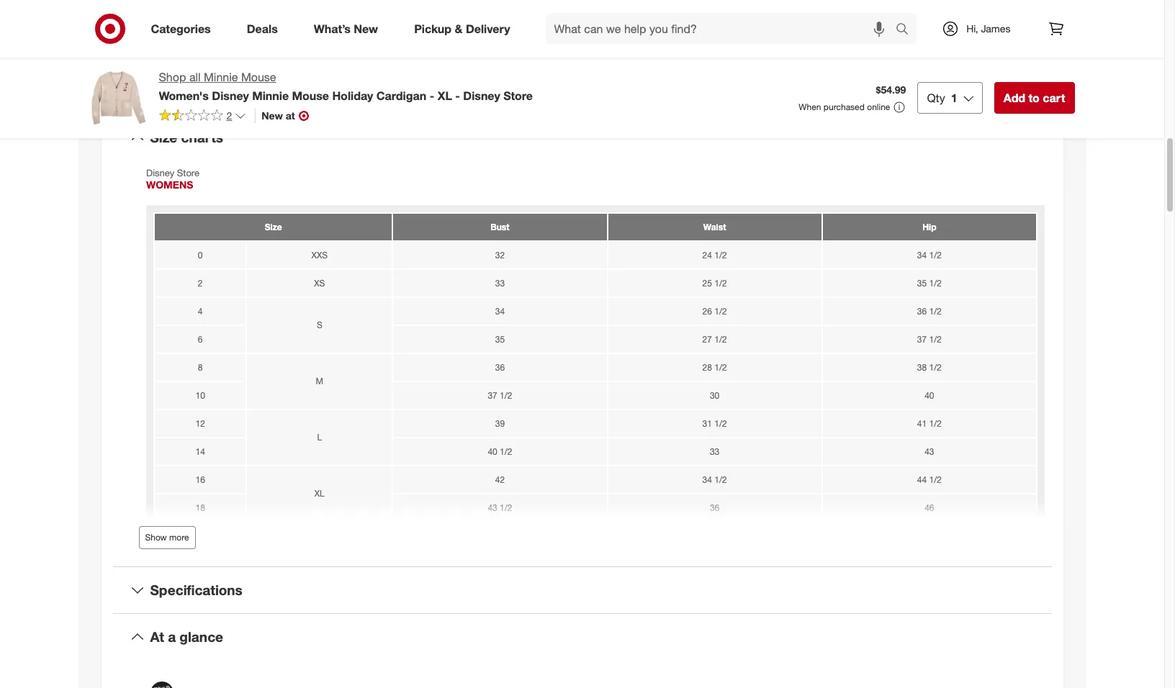 Task type: vqa. For each thing, say whether or not it's contained in the screenshot.
for's would
no



Task type: locate. For each thing, give the bounding box(es) containing it.
james
[[982, 22, 1011, 35]]

new
[[354, 21, 378, 36], [262, 109, 283, 122]]

size charts
[[150, 129, 223, 146]]

when purchased online
[[799, 102, 891, 112]]

- right the xl at the top left
[[456, 89, 460, 103]]

1 disney from the left
[[212, 89, 249, 103]]

image of women's disney minnie mouse holiday cardigan - xl - disney store image
[[90, 69, 147, 127]]

what's new
[[314, 21, 378, 36]]

1 horizontal spatial new
[[354, 21, 378, 36]]

0 horizontal spatial disney
[[212, 89, 249, 103]]

online
[[868, 102, 891, 112]]

cardigan
[[377, 89, 427, 103]]

disney left store
[[464, 89, 501, 103]]

about this item
[[523, 24, 642, 45]]

specifications
[[150, 582, 243, 599]]

new right what's
[[354, 21, 378, 36]]

size charts button
[[113, 115, 1052, 161]]

charts
[[181, 129, 223, 146]]

minnie right all
[[204, 70, 238, 84]]

disney up 2
[[212, 89, 249, 103]]

show more button
[[139, 527, 196, 550]]

0 vertical spatial minnie
[[204, 70, 238, 84]]

1 vertical spatial minnie
[[252, 89, 289, 103]]

deals
[[247, 21, 278, 36]]

- left the xl at the top left
[[430, 89, 435, 103]]

1 vertical spatial new
[[262, 109, 283, 122]]

0 horizontal spatial mouse
[[241, 70, 276, 84]]

0 horizontal spatial new
[[262, 109, 283, 122]]

1 vertical spatial mouse
[[292, 89, 329, 103]]

at a glance
[[150, 629, 223, 646]]

mouse up new at
[[241, 70, 276, 84]]

add to cart button
[[995, 82, 1075, 114]]

women's
[[159, 89, 209, 103]]

size
[[150, 129, 177, 146]]

at a glance button
[[113, 615, 1052, 661]]

1 horizontal spatial disney
[[464, 89, 501, 103]]

0 vertical spatial new
[[354, 21, 378, 36]]

a
[[168, 629, 176, 646]]

0 horizontal spatial -
[[430, 89, 435, 103]]

2 disney from the left
[[464, 89, 501, 103]]

to
[[1029, 91, 1040, 105]]

what's new link
[[302, 13, 396, 45]]

this
[[575, 24, 603, 45]]

disney
[[212, 89, 249, 103], [464, 89, 501, 103]]

minnie up new at
[[252, 89, 289, 103]]

what's
[[314, 21, 351, 36]]

glance
[[180, 629, 223, 646]]

shop all minnie mouse women's disney minnie mouse holiday cardigan - xl - disney store
[[159, 70, 533, 103]]

1
[[952, 91, 958, 105]]

1 horizontal spatial mouse
[[292, 89, 329, 103]]

purchased
[[824, 102, 865, 112]]

-
[[430, 89, 435, 103], [456, 89, 460, 103]]

xl
[[438, 89, 452, 103]]

mouse
[[241, 70, 276, 84], [292, 89, 329, 103]]

&
[[455, 21, 463, 36]]

categories link
[[139, 13, 229, 45]]

mouse up at
[[292, 89, 329, 103]]

new left at
[[262, 109, 283, 122]]

2 - from the left
[[456, 89, 460, 103]]

new at
[[262, 109, 295, 122]]

2
[[227, 109, 232, 122]]

minnie
[[204, 70, 238, 84], [252, 89, 289, 103]]

1 horizontal spatial minnie
[[252, 89, 289, 103]]

1 horizontal spatial -
[[456, 89, 460, 103]]

about
[[523, 24, 570, 45]]

search
[[890, 23, 925, 37]]



Task type: describe. For each thing, give the bounding box(es) containing it.
cart
[[1044, 91, 1066, 105]]

new inside 'link'
[[354, 21, 378, 36]]

search button
[[890, 13, 925, 48]]

deals link
[[235, 13, 296, 45]]

show
[[145, 533, 167, 544]]

item
[[608, 24, 642, 45]]

add to cart
[[1004, 91, 1066, 105]]

add
[[1004, 91, 1026, 105]]

store
[[504, 89, 533, 103]]

specifications button
[[113, 568, 1052, 614]]

qty
[[928, 91, 946, 105]]

pickup
[[414, 21, 452, 36]]

2 link
[[159, 109, 247, 125]]

hi,
[[967, 22, 979, 35]]

0 horizontal spatial minnie
[[204, 70, 238, 84]]

all
[[189, 70, 201, 84]]

0 vertical spatial mouse
[[241, 70, 276, 84]]

pickup & delivery link
[[402, 13, 529, 45]]

categories
[[151, 21, 211, 36]]

show more
[[145, 533, 189, 544]]

more
[[169, 533, 189, 544]]

1 - from the left
[[430, 89, 435, 103]]

shop
[[159, 70, 186, 84]]

What can we help you find? suggestions appear below search field
[[546, 13, 900, 45]]

at
[[150, 629, 164, 646]]

when
[[799, 102, 822, 112]]

qty 1
[[928, 91, 958, 105]]

holiday
[[332, 89, 373, 103]]

pickup & delivery
[[414, 21, 511, 36]]

at
[[286, 109, 295, 122]]

hi, james
[[967, 22, 1011, 35]]

delivery
[[466, 21, 511, 36]]

$54.99
[[877, 84, 907, 96]]



